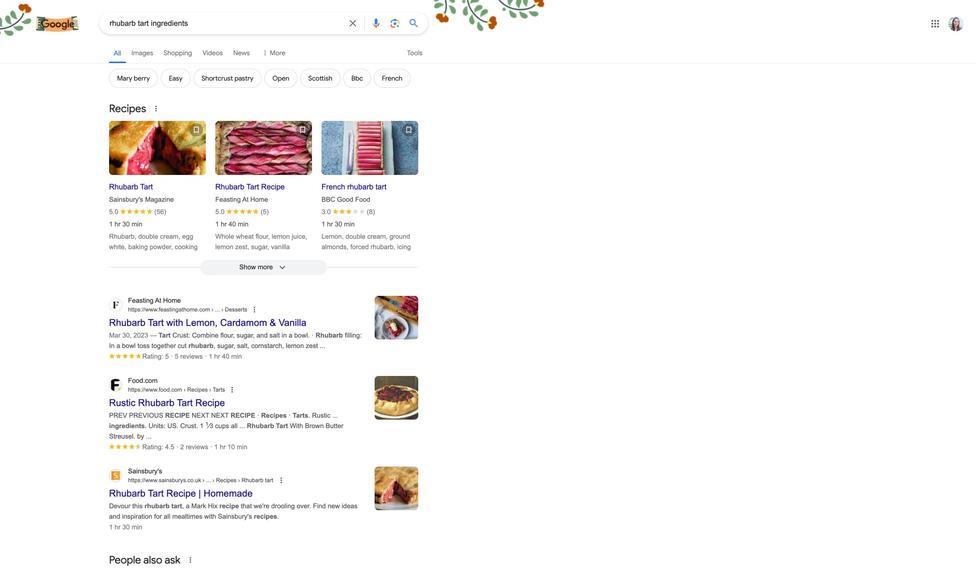 Task type: vqa. For each thing, say whether or not it's contained in the screenshot.
the 4400 Sqft New Home Just 15 min From The Heart Of Charlotte image
no



Task type: locate. For each thing, give the bounding box(es) containing it.
None search field
[[0, 12, 428, 34]]

None text field
[[128, 306, 247, 314], [182, 387, 225, 393], [201, 477, 273, 484], [128, 306, 247, 314], [182, 387, 225, 393], [201, 477, 273, 484]]

rhubarb tart ingredients from www.sainsburys.co.uk image
[[375, 467, 419, 511]]

None text field
[[210, 307, 247, 313], [128, 386, 225, 394], [128, 476, 273, 485], [210, 307, 247, 313], [128, 386, 225, 394], [128, 476, 273, 485]]

list
[[109, 42, 289, 63], [109, 69, 411, 88]]

search by image image
[[390, 18, 401, 29]]

0 vertical spatial list
[[109, 42, 289, 63]]

rhubarb tart ingredients from www.feastingathome.com image
[[375, 296, 419, 340]]

celebrating the accordion image
[[35, 16, 79, 32]]

rated 3.0 out of 5, image
[[333, 209, 365, 214]]

heading
[[109, 102, 146, 115], [109, 176, 204, 193], [215, 176, 310, 193], [322, 176, 417, 193]]

Search text field
[[110, 18, 342, 30]]

1 vertical spatial list
[[109, 69, 411, 88]]

2 list from the top
[[109, 69, 411, 88]]

rated 5.0 out of 5, image
[[120, 209, 154, 214], [227, 209, 260, 214], [109, 354, 142, 359]]



Task type: describe. For each thing, give the bounding box(es) containing it.
rated 4.5 out of 5, image
[[109, 444, 141, 450]]

1 list from the top
[[109, 42, 289, 63]]

rhubarb tart ingredients from www.food.com image
[[375, 376, 419, 420]]

search by voice image
[[371, 18, 382, 29]]



